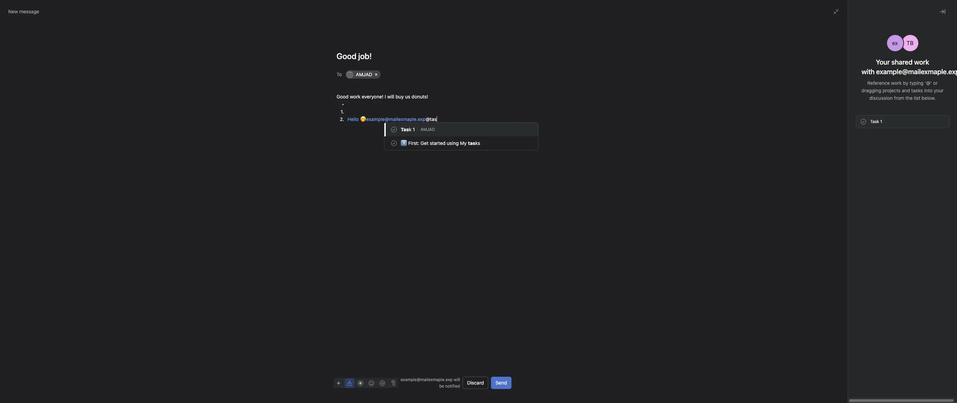 Task type: vqa. For each thing, say whether or not it's contained in the screenshot.
Dismiss image
no



Task type: locate. For each thing, give the bounding box(es) containing it.
tyler up the first
[[838, 196, 850, 202]]

2 vertical spatial work
[[350, 94, 361, 99]]

1 horizontal spatial message
[[853, 170, 876, 176]]

1 vertical spatial example@mailexmaple.exp
[[860, 240, 929, 246]]

into
[[925, 88, 933, 93]]

ex up project created
[[850, 258, 854, 263]]

send for send
[[496, 380, 507, 386]]

0 horizontal spatial work
[[350, 94, 361, 99]]

0 vertical spatial work
[[915, 58, 930, 66]]

will up notified
[[454, 377, 460, 382]]

2 horizontal spatial work
[[915, 58, 930, 66]]

track left falling
[[838, 188, 852, 194]]

work inside edit message draft document
[[350, 94, 361, 99]]

0 vertical spatial example@mailexmaple.exp
[[366, 116, 426, 122]]

expect
[[326, 79, 341, 84]]

black inside "tyler black 2 minutes ago"
[[862, 114, 875, 120]]

hello 🤭 example@mailexmaple.exp @tas
[[348, 116, 437, 122]]

message
[[19, 9, 39, 14], [853, 170, 876, 176]]

summary what is the origin of halloween? it's november, let's go to the next thing now, we're at risk!
[[836, 87, 940, 107]]

black down next
[[862, 114, 875, 120]]

it's
[[906, 94, 913, 100]]

or
[[934, 80, 938, 86]]

1 vertical spatial will
[[454, 377, 460, 382]]

0 vertical spatial to
[[854, 102, 858, 107]]

at risk
[[830, 52, 850, 60]]

example@mailexmaple.exp will be notified
[[401, 377, 460, 389]]

0 horizontal spatial send
[[496, 380, 507, 386]]

send inside button
[[496, 380, 507, 386]]

project created
[[838, 276, 877, 282]]

hide sidebar image
[[9, 5, 14, 11]]

is
[[848, 94, 852, 100], [854, 188, 858, 194]]

reference work by typing '@' or dragging projects and tasks into your discussion from the list below.
[[862, 80, 944, 101]]

ago left 1
[[870, 121, 877, 126]]

0 horizontal spatial i
[[324, 79, 325, 84]]

tyler up the 2
[[850, 114, 861, 120]]

message right the new
[[19, 9, 39, 14]]

0 horizontal spatial is
[[848, 94, 852, 100]]

0 vertical spatial ex
[[893, 40, 898, 46]]

1 vertical spatial message
[[853, 170, 876, 176]]

1 horizontal spatial will
[[454, 377, 460, 382]]

example@mailexmaple.exp
[[366, 116, 426, 122], [860, 240, 929, 246], [401, 377, 453, 382]]

the inside reference work by typing '@' or dragging projects and tasks into your discussion from the list below.
[[906, 95, 913, 101]]

black
[[862, 114, 875, 120], [851, 196, 863, 202], [851, 222, 863, 228], [851, 284, 863, 290]]

amjad
[[356, 71, 372, 77]]

the up we're
[[906, 95, 913, 101]]

and
[[357, 79, 365, 84], [902, 88, 911, 93], [849, 240, 859, 246]]

minutes right the 2
[[853, 121, 869, 126]]

0 vertical spatial ago
[[870, 121, 877, 126]]

tyler
[[850, 114, 861, 120], [838, 196, 850, 202], [838, 222, 850, 228], [838, 284, 850, 290]]

ago
[[870, 121, 877, 126], [859, 248, 866, 253]]

'@'
[[925, 80, 932, 86]]

work inside reference work by typing '@' or dragging projects and tasks into your discussion from the list below.
[[892, 80, 902, 86]]

track inside latest status update element
[[836, 75, 850, 81]]

1 vertical spatial track
[[838, 188, 852, 194]]

the down the origin
[[859, 102, 866, 107]]

send right the discard
[[496, 380, 507, 386]]

no
[[366, 79, 372, 84]]

minutes right 9
[[842, 248, 857, 253]]

work for good work everyone! i will buy us donuts!
[[350, 94, 361, 99]]

0 horizontal spatial message
[[19, 9, 39, 14]]

will left buy
[[387, 94, 394, 99]]

send message to members
[[838, 170, 907, 176]]

track for track is falling tyler black
[[838, 188, 852, 194]]

send
[[838, 170, 851, 176], [496, 380, 507, 386]]

is up go
[[848, 94, 852, 100]]

i left the expect at the left
[[324, 79, 325, 84]]

hello
[[348, 116, 359, 122]]

@tas
[[426, 116, 437, 122]]

toolbar
[[334, 378, 389, 388]]

new
[[8, 9, 18, 14]]

1 vertical spatial ex
[[850, 258, 854, 263]]

minutes
[[853, 121, 869, 126], [842, 248, 857, 253]]

0 vertical spatial message
[[19, 9, 39, 14]]

at mention image
[[380, 380, 385, 386]]

1 vertical spatial send
[[496, 380, 507, 386]]

2 horizontal spatial and
[[902, 88, 911, 93]]

minutes inside you and example@mailexmaple.exp joined 9 minutes ago
[[842, 248, 857, 253]]

ex
[[893, 40, 898, 46], [850, 258, 854, 263]]

example@mailexmaple.exp inside example@mailexmaple.exp will be notified
[[401, 377, 453, 382]]

tyler black link for track
[[838, 196, 863, 202]]

is left falling
[[854, 188, 858, 194]]

0 vertical spatial and
[[357, 79, 365, 84]]

0 horizontal spatial will
[[387, 94, 394, 99]]

will inside example@mailexmaple.exp will be notified
[[454, 377, 460, 382]]

is inside summary what is the origin of halloween? it's november, let's go to the next thing now, we're at risk!
[[848, 94, 852, 100]]

1 horizontal spatial is
[[854, 188, 858, 194]]

you and example@mailexmaple.exp joined button
[[838, 239, 946, 246]]

send button
[[491, 377, 512, 389]]

message up track is falling button
[[853, 170, 876, 176]]

work up projects
[[892, 80, 902, 86]]

work
[[915, 58, 930, 66], [892, 80, 902, 86], [350, 94, 361, 99]]

and down amjad
[[357, 79, 365, 84]]

buy
[[396, 94, 404, 99]]

send message to members button
[[838, 170, 907, 176]]

track inside track is falling tyler black
[[838, 188, 852, 194]]

black inside the first update tyler black
[[851, 222, 863, 228]]

ex left tb
[[893, 40, 898, 46]]

example@mailexmaple.exp inside edit message draft document
[[366, 116, 426, 122]]

1 vertical spatial and
[[902, 88, 911, 93]]

to right go
[[854, 102, 858, 107]]

now,
[[891, 102, 901, 107]]

and up it's
[[902, 88, 911, 93]]

0 vertical spatial send
[[838, 170, 851, 176]]

the
[[853, 94, 860, 100], [906, 95, 913, 101], [859, 102, 866, 107]]

1 vertical spatial to
[[877, 170, 882, 176]]

shared
[[892, 58, 913, 66]]

track up summary
[[836, 75, 850, 81]]

tyler down the first
[[838, 222, 850, 228]]

tyler black link
[[850, 114, 875, 120], [838, 196, 863, 202], [838, 222, 863, 228], [838, 284, 863, 290]]

tasks
[[912, 88, 924, 93]]

100%
[[343, 79, 355, 84]]

9
[[838, 248, 841, 253]]

0 horizontal spatial ago
[[859, 248, 866, 253]]

formatting image
[[347, 380, 352, 386]]

1 horizontal spatial send
[[838, 170, 851, 176]]

track is falling
[[836, 75, 872, 81]]

and inside reference work by typing '@' or dragging projects and tasks into your discussion from the list below.
[[902, 88, 911, 93]]

good work everyone! i will buy us donuts!
[[337, 94, 428, 99]]

0 vertical spatial track
[[836, 75, 850, 81]]

0 vertical spatial minutes
[[853, 121, 869, 126]]

amjad row
[[346, 70, 510, 80]]

tyler black link inside latest status update element
[[850, 114, 875, 120]]

tyler black link down track is falling button
[[838, 196, 863, 202]]

be
[[440, 384, 444, 389]]

us
[[405, 94, 410, 99]]

tyler inside "tyler black 2 minutes ago"
[[850, 114, 861, 120]]

members
[[883, 170, 907, 176]]

i
[[324, 79, 325, 84], [385, 94, 386, 99]]

will
[[387, 94, 394, 99], [454, 377, 460, 382]]

black down project created
[[851, 284, 863, 290]]

2 vertical spatial and
[[849, 240, 859, 246]]

to
[[854, 102, 858, 107], [877, 170, 882, 176]]

tyler black link up the 2
[[850, 114, 875, 120]]

amjad cell
[[346, 70, 381, 79]]

next
[[868, 102, 877, 107]]

emoji image
[[369, 380, 374, 386]]

send up track is falling tyler black
[[838, 170, 851, 176]]

0 vertical spatial will
[[387, 94, 394, 99]]

is inside track is falling tyler black
[[854, 188, 858, 194]]

tyler black link down the first
[[838, 222, 863, 228]]

black down track is falling button
[[851, 196, 863, 202]]

0 vertical spatial is
[[848, 94, 852, 100]]

black down update
[[851, 222, 863, 228]]

list
[[915, 95, 921, 101]]

1 vertical spatial is
[[854, 188, 858, 194]]

tyler down project created
[[838, 284, 850, 290]]

first update button
[[838, 213, 893, 220]]

1 vertical spatial minutes
[[842, 248, 857, 253]]

task 1
[[871, 119, 883, 124]]

and inside you and example@mailexmaple.exp joined 9 minutes ago
[[849, 240, 859, 246]]

0 horizontal spatial to
[[854, 102, 858, 107]]

is falling
[[851, 75, 872, 81]]

1 vertical spatial i
[[385, 94, 386, 99]]

joined
[[930, 240, 946, 246]]

message for new
[[19, 9, 39, 14]]

hello link
[[348, 116, 359, 122]]

tyler black link down project created
[[838, 284, 863, 290]]

2 vertical spatial example@mailexmaple.exp
[[401, 377, 453, 382]]

1 vertical spatial work
[[892, 80, 902, 86]]

to left 'members'
[[877, 170, 882, 176]]

1 horizontal spatial work
[[892, 80, 902, 86]]

everyone!
[[362, 94, 383, 99]]

Add subject text field
[[328, 51, 520, 62]]

example@mailexmaple.exp inside you and example@mailexmaple.exp joined 9 minutes ago
[[860, 240, 929, 246]]

1 horizontal spatial and
[[849, 240, 859, 246]]

i expect 100% and no less!
[[324, 79, 383, 84]]

0 horizontal spatial and
[[357, 79, 365, 84]]

1 horizontal spatial ago
[[870, 121, 877, 126]]

work right good
[[350, 94, 361, 99]]

i right everyone! at the top
[[385, 94, 386, 99]]

what
[[836, 94, 847, 100]]

and right the you
[[849, 240, 859, 246]]

work up with example@mailexmaple.exp at right
[[915, 58, 930, 66]]

example@mailexmaple.exp link
[[366, 116, 426, 122]]

tb
[[907, 40, 914, 46]]

1 vertical spatial ago
[[859, 248, 866, 253]]

ago right 9
[[859, 248, 866, 253]]

0 horizontal spatial ex
[[850, 258, 854, 263]]

1 horizontal spatial i
[[385, 94, 386, 99]]

1 horizontal spatial to
[[877, 170, 882, 176]]

less!
[[373, 79, 383, 84]]

example@mailexmaple.exp for and
[[860, 240, 929, 246]]

at
[[916, 102, 920, 107]]

track
[[836, 75, 850, 81], [838, 188, 852, 194]]



Task type: describe. For each thing, give the bounding box(es) containing it.
typing
[[910, 80, 924, 86]]

from
[[895, 95, 905, 101]]

discard button
[[463, 377, 489, 389]]

your
[[934, 88, 944, 93]]

tyler inside track is falling tyler black
[[838, 196, 850, 202]]

1
[[881, 119, 883, 124]]

your
[[876, 58, 890, 66]]

track for track is falling
[[836, 75, 850, 81]]

tyler inside the project created tyler black
[[838, 284, 850, 290]]

Project description title text field
[[320, 58, 393, 72]]

send for send message to members
[[838, 170, 851, 176]]

first update tyler black
[[838, 214, 869, 228]]

1 horizontal spatial ex
[[893, 40, 898, 46]]

your shared work with example@mailexmaple.exp
[[862, 58, 958, 76]]

task
[[871, 119, 880, 124]]

first
[[838, 214, 850, 220]]

the left the origin
[[853, 94, 860, 100]]

record a video image
[[358, 380, 363, 386]]

tyler black link for project created
[[838, 284, 863, 290]]

🤭
[[360, 116, 366, 122]]

notified
[[446, 384, 460, 389]]

black inside track is falling tyler black
[[851, 196, 863, 202]]

good
[[337, 94, 349, 99]]

to inside summary what is the origin of halloween? it's november, let's go to the next thing now, we're at risk!
[[854, 102, 858, 107]]

you and example@mailexmaple.exp joined 9 minutes ago
[[838, 240, 946, 253]]

minimize image
[[834, 9, 839, 14]]

risk!
[[921, 102, 931, 107]]

minutes inside "tyler black 2 minutes ago"
[[853, 121, 869, 126]]

falling
[[859, 188, 875, 194]]

example@mailexmaple.exp for 🤭
[[366, 116, 426, 122]]

of
[[875, 94, 879, 100]]

origin
[[861, 94, 874, 100]]

thing
[[878, 102, 890, 107]]

projects
[[883, 88, 901, 93]]

2
[[850, 121, 852, 126]]

discard
[[467, 380, 484, 386]]

update
[[851, 214, 869, 220]]

with example@mailexmaple.exp
[[862, 68, 958, 76]]

by
[[904, 80, 909, 86]]

latest status update element
[[830, 66, 949, 133]]

halloween?
[[881, 94, 905, 100]]

new message
[[8, 9, 39, 14]]

track is falling tyler black
[[838, 188, 875, 202]]

track is falling button
[[838, 187, 893, 194]]

you
[[838, 240, 848, 246]]

november,
[[914, 94, 938, 100]]

tyler black link for first
[[838, 222, 863, 228]]

will inside edit message draft document
[[387, 94, 394, 99]]

to
[[337, 71, 342, 77]]

message for send
[[853, 170, 876, 176]]

summary
[[836, 87, 859, 92]]

edit message draft document
[[328, 93, 520, 123]]

work for reference work by typing '@' or dragging projects and tasks into your discussion from the list below.
[[892, 80, 902, 86]]

dragging
[[862, 88, 882, 93]]

i inside document
[[385, 94, 386, 99]]

donuts!
[[412, 94, 428, 99]]

work inside your shared work with example@mailexmaple.exp
[[915, 58, 930, 66]]

reference
[[868, 80, 890, 86]]

go
[[847, 102, 852, 107]]

ago inside "tyler black 2 minutes ago"
[[870, 121, 877, 126]]

close image
[[941, 9, 946, 14]]

project created tyler black
[[838, 276, 877, 290]]

we're
[[902, 102, 914, 107]]

tyler inside the first update tyler black
[[838, 222, 850, 228]]

black inside the project created tyler black
[[851, 284, 863, 290]]

below.
[[922, 95, 936, 101]]

0 vertical spatial i
[[324, 79, 325, 84]]

ago inside you and example@mailexmaple.exp joined 9 minutes ago
[[859, 248, 866, 253]]

let's
[[836, 102, 845, 107]]

discussion
[[870, 95, 893, 101]]

insert an object image
[[337, 381, 341, 385]]

tyler black 2 minutes ago
[[850, 114, 877, 126]]



